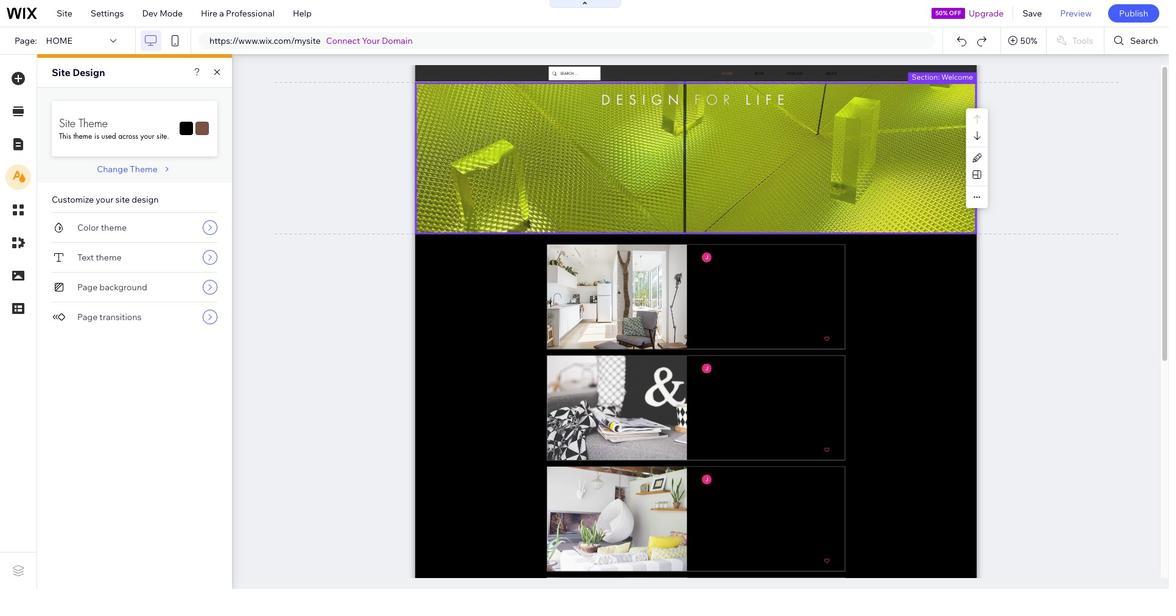 Task type: locate. For each thing, give the bounding box(es) containing it.
2 vertical spatial theme
[[96, 252, 122, 263]]

1 vertical spatial theme
[[101, 222, 127, 233]]

site
[[116, 194, 130, 205]]

search button
[[1106, 27, 1170, 54]]

2 vertical spatial site
[[59, 116, 76, 130]]

1 vertical spatial page
[[77, 312, 98, 323]]

page down text
[[77, 282, 98, 293]]

tools button
[[1047, 27, 1105, 54]]

0 vertical spatial page
[[77, 282, 98, 293]]

a
[[220, 8, 224, 19]]

site for design
[[52, 66, 71, 79]]

your
[[140, 131, 154, 142], [96, 194, 114, 205]]

help
[[293, 8, 312, 19]]

save button
[[1014, 0, 1052, 27]]

0 vertical spatial 50%
[[936, 9, 948, 17]]

0 horizontal spatial 50%
[[936, 9, 948, 17]]

your left 'site.'
[[140, 131, 154, 142]]

theme
[[73, 131, 92, 142], [101, 222, 127, 233], [96, 252, 122, 263]]

welcome
[[942, 72, 974, 81]]

site theme this theme is used across your site.
[[59, 116, 169, 142]]

theme
[[79, 116, 108, 130], [130, 164, 158, 175]]

0 vertical spatial your
[[140, 131, 154, 142]]

site up 'home'
[[57, 8, 72, 19]]

publish button
[[1109, 4, 1160, 23]]

theme left is
[[73, 131, 92, 142]]

0 horizontal spatial theme
[[79, 116, 108, 130]]

1 vertical spatial theme
[[130, 164, 158, 175]]

site up this
[[59, 116, 76, 130]]

theme up is
[[79, 116, 108, 130]]

theme inside site theme this theme is used across your site.
[[73, 131, 92, 142]]

your inside site theme this theme is used across your site.
[[140, 131, 154, 142]]

1 vertical spatial your
[[96, 194, 114, 205]]

customize
[[52, 194, 94, 205]]

theme right color
[[101, 222, 127, 233]]

1 horizontal spatial theme
[[130, 164, 158, 175]]

page
[[77, 282, 98, 293], [77, 312, 98, 323]]

change theme
[[97, 164, 158, 175]]

page left transitions
[[77, 312, 98, 323]]

https://www.wix.com/mysite connect your domain
[[210, 35, 413, 46]]

1 horizontal spatial 50%
[[1021, 35, 1038, 46]]

0 vertical spatial theme
[[79, 116, 108, 130]]

site design
[[52, 66, 105, 79]]

theme for site
[[79, 116, 108, 130]]

your left site
[[96, 194, 114, 205]]

https://www.wix.com/mysite
[[210, 35, 321, 46]]

upgrade
[[969, 8, 1004, 19]]

50% button
[[1002, 27, 1047, 54]]

50% inside button
[[1021, 35, 1038, 46]]

1 vertical spatial site
[[52, 66, 71, 79]]

save
[[1023, 8, 1043, 19]]

professional
[[226, 8, 275, 19]]

site left design
[[52, 66, 71, 79]]

theme inside site theme this theme is used across your site.
[[79, 116, 108, 130]]

50% down the save button on the right top
[[1021, 35, 1038, 46]]

theme up "design"
[[130, 164, 158, 175]]

site inside site theme this theme is used across your site.
[[59, 116, 76, 130]]

1 horizontal spatial your
[[140, 131, 154, 142]]

customize your site design
[[52, 194, 159, 205]]

home
[[46, 35, 72, 46]]

2 page from the top
[[77, 312, 98, 323]]

1 vertical spatial 50%
[[1021, 35, 1038, 46]]

change theme button
[[97, 164, 172, 175]]

1 page from the top
[[77, 282, 98, 293]]

section: welcome
[[912, 72, 974, 81]]

color theme
[[77, 222, 127, 233]]

theme right text
[[96, 252, 122, 263]]

0 vertical spatial site
[[57, 8, 72, 19]]

50%
[[936, 9, 948, 17], [1021, 35, 1038, 46]]

50% left off
[[936, 9, 948, 17]]

text theme
[[77, 252, 122, 263]]

0 vertical spatial theme
[[73, 131, 92, 142]]

tools
[[1073, 35, 1094, 46]]

mode
[[160, 8, 183, 19]]

site
[[57, 8, 72, 19], [52, 66, 71, 79], [59, 116, 76, 130]]



Task type: vqa. For each thing, say whether or not it's contained in the screenshot.
the right Theme
yes



Task type: describe. For each thing, give the bounding box(es) containing it.
0 horizontal spatial your
[[96, 194, 114, 205]]

color
[[77, 222, 99, 233]]

change
[[97, 164, 128, 175]]

connect
[[326, 35, 360, 46]]

dev mode
[[142, 8, 183, 19]]

design
[[73, 66, 105, 79]]

your
[[362, 35, 380, 46]]

used
[[101, 131, 116, 142]]

this
[[59, 131, 71, 142]]

text
[[77, 252, 94, 263]]

domain
[[382, 35, 413, 46]]

page for page background
[[77, 282, 98, 293]]

off
[[950, 9, 962, 17]]

preview
[[1061, 8, 1092, 19]]

design
[[132, 194, 159, 205]]

publish
[[1120, 8, 1149, 19]]

search
[[1131, 35, 1159, 46]]

50% for 50% off
[[936, 9, 948, 17]]

50% for 50%
[[1021, 35, 1038, 46]]

page transitions
[[77, 312, 142, 323]]

theme for text theme
[[96, 252, 122, 263]]

theme for change
[[130, 164, 158, 175]]

transitions
[[100, 312, 142, 323]]

across
[[118, 131, 138, 142]]

hire
[[201, 8, 218, 19]]

background
[[100, 282, 147, 293]]

section:
[[912, 72, 940, 81]]

site for theme
[[59, 116, 76, 130]]

page background
[[77, 282, 147, 293]]

settings
[[91, 8, 124, 19]]

50% off
[[936, 9, 962, 17]]

is
[[94, 131, 99, 142]]

dev
[[142, 8, 158, 19]]

preview button
[[1052, 0, 1102, 27]]

hire a professional
[[201, 8, 275, 19]]

theme for color theme
[[101, 222, 127, 233]]

site.
[[157, 131, 169, 142]]

page for page transitions
[[77, 312, 98, 323]]



